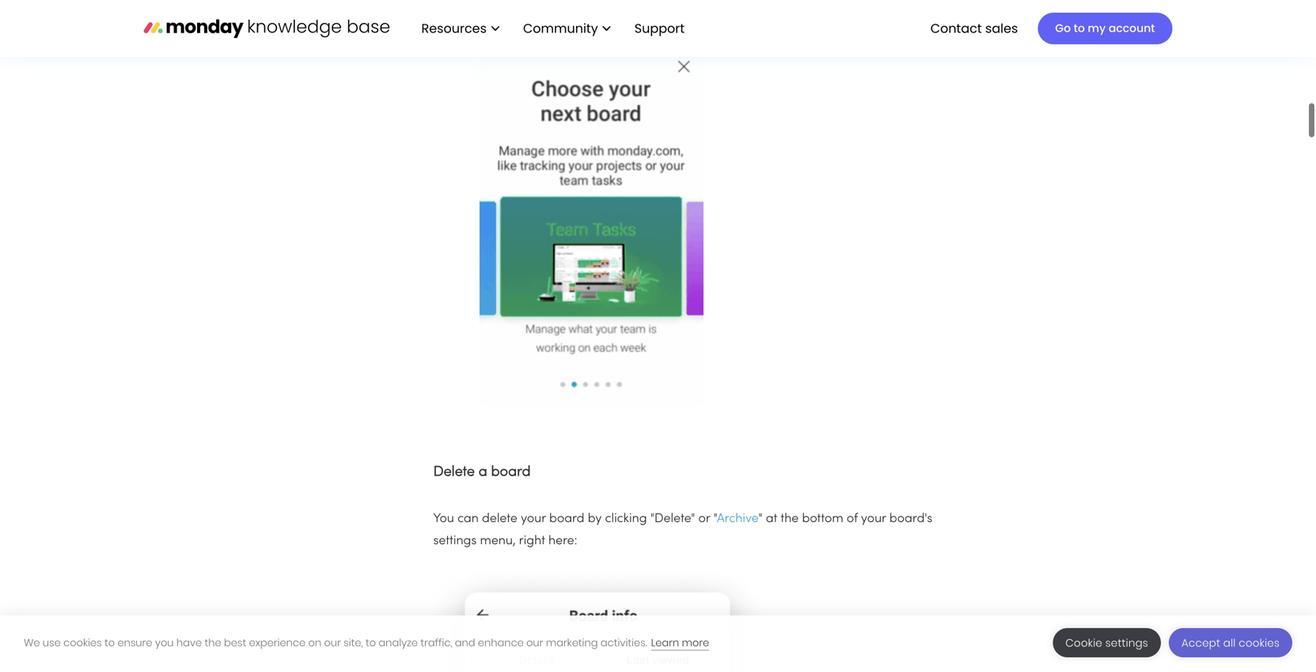 Task type: locate. For each thing, give the bounding box(es) containing it.
to
[[1074, 21, 1085, 36], [104, 636, 115, 650], [366, 636, 376, 650]]

cookies right all
[[1239, 636, 1280, 651]]

best
[[224, 636, 246, 650]]

cookie settings button
[[1053, 629, 1161, 658]]

use
[[43, 636, 61, 650]]

the left the 'best' on the left of page
[[205, 636, 221, 650]]

to right the go
[[1074, 21, 1085, 36]]

of
[[847, 513, 858, 525]]

board
[[491, 466, 531, 479], [549, 513, 585, 525]]

contact
[[931, 19, 982, 37]]

1 horizontal spatial settings
[[1106, 636, 1149, 651]]

the inside '" at the bottom of your board's settings menu, right here:'
[[781, 513, 799, 525]]

1 vertical spatial settings
[[1106, 636, 1149, 651]]

list containing resources
[[406, 0, 698, 57]]

0 horizontal spatial our
[[324, 636, 341, 650]]

" right or
[[714, 513, 717, 525]]

0 horizontal spatial to
[[104, 636, 115, 650]]

your right of
[[861, 513, 887, 525]]

by
[[588, 513, 602, 525]]

to left ensure
[[104, 636, 115, 650]]

0 vertical spatial settings
[[433, 536, 477, 547]]

"
[[714, 513, 717, 525], [759, 513, 763, 525]]

menu,
[[480, 536, 516, 547]]

1 horizontal spatial "
[[759, 513, 763, 525]]

1 horizontal spatial board
[[549, 513, 585, 525]]

1 horizontal spatial the
[[781, 513, 799, 525]]

support link
[[627, 15, 698, 42], [635, 19, 690, 37]]

2 horizontal spatial to
[[1074, 21, 1085, 36]]

accept all cookies button
[[1169, 629, 1293, 658]]

your up right in the bottom of the page
[[521, 513, 546, 525]]

dialog containing cookie settings
[[0, 616, 1317, 671]]

to right site,
[[366, 636, 376, 650]]

settings
[[433, 536, 477, 547], [1106, 636, 1149, 651]]

go
[[1056, 21, 1071, 36]]

0 horizontal spatial settings
[[433, 536, 477, 547]]

cookie settings
[[1066, 636, 1149, 651]]

on
[[308, 636, 322, 650]]

site,
[[344, 636, 363, 650]]

your
[[521, 513, 546, 525], [861, 513, 887, 525]]

2 your from the left
[[861, 513, 887, 525]]

go to my account link
[[1038, 13, 1173, 44]]

all
[[1224, 636, 1236, 651]]

1 horizontal spatial our
[[527, 636, 544, 650]]

clicking
[[605, 513, 647, 525]]

contact sales
[[931, 19, 1018, 37]]

the right 'at'
[[781, 513, 799, 525]]

your inside '" at the bottom of your board's settings menu, right here:'
[[861, 513, 887, 525]]

"delete"
[[651, 513, 695, 525]]

" left 'at'
[[759, 513, 763, 525]]

our
[[324, 636, 341, 650], [527, 636, 544, 650]]

the
[[781, 513, 799, 525], [205, 636, 221, 650]]

0 horizontal spatial your
[[521, 513, 546, 525]]

4.png image
[[433, 565, 761, 671]]

our right enhance
[[527, 636, 544, 650]]

starts.gif image
[[480, 22, 704, 406]]

1 horizontal spatial cookies
[[1239, 636, 1280, 651]]

0 horizontal spatial board
[[491, 466, 531, 479]]

1 vertical spatial board
[[549, 513, 585, 525]]

2 cookies from the left
[[1239, 636, 1280, 651]]

bottom
[[802, 513, 844, 525]]

we use cookies to ensure you have the best experience on our site, to analyze traffic, and enhance our marketing activities. learn more
[[24, 636, 710, 650]]

0 horizontal spatial the
[[205, 636, 221, 650]]

community
[[523, 19, 598, 37]]

cookies right the use
[[63, 636, 102, 650]]

to inside main element
[[1074, 21, 1085, 36]]

cookie
[[1066, 636, 1103, 651]]

our right on
[[324, 636, 341, 650]]

0 vertical spatial the
[[781, 513, 799, 525]]

1 vertical spatial the
[[205, 636, 221, 650]]

and
[[455, 636, 475, 650]]

1 horizontal spatial your
[[861, 513, 887, 525]]

learn more link
[[651, 636, 710, 651]]

0 horizontal spatial cookies
[[63, 636, 102, 650]]

2 " from the left
[[759, 513, 763, 525]]

archive
[[717, 513, 759, 525]]

1 " from the left
[[714, 513, 717, 525]]

settings down you
[[433, 536, 477, 547]]

list
[[406, 0, 698, 57]]

1 horizontal spatial to
[[366, 636, 376, 650]]

board up the here:
[[549, 513, 585, 525]]

1 cookies from the left
[[63, 636, 102, 650]]

0 horizontal spatial "
[[714, 513, 717, 525]]

more
[[682, 636, 710, 650]]

settings right 'cookie'
[[1106, 636, 1149, 651]]

board right a at the bottom left of the page
[[491, 466, 531, 479]]

you can delete your board by clicking "delete" or " archive
[[433, 513, 759, 525]]

resources
[[422, 19, 487, 37]]

board's
[[890, 513, 933, 525]]

cookies inside accept all cookies button
[[1239, 636, 1280, 651]]

dialog
[[0, 616, 1317, 671]]

have
[[176, 636, 202, 650]]

1 your from the left
[[521, 513, 546, 525]]

" at the bottom of your board's settings menu, right here:
[[433, 513, 933, 547]]

learn
[[651, 636, 679, 650]]

cookies for all
[[1239, 636, 1280, 651]]

cookies
[[63, 636, 102, 650], [1239, 636, 1280, 651]]

you
[[155, 636, 174, 650]]

settings inside cookie settings button
[[1106, 636, 1149, 651]]



Task type: describe. For each thing, give the bounding box(es) containing it.
accept all cookies
[[1182, 636, 1280, 651]]

here:
[[549, 536, 578, 547]]

archive link
[[717, 513, 759, 525]]

accept
[[1182, 636, 1221, 651]]

activities.
[[601, 636, 647, 650]]

experience
[[249, 636, 306, 650]]

account
[[1109, 21, 1156, 36]]

a
[[479, 466, 488, 479]]

ensure
[[118, 636, 152, 650]]

can
[[458, 513, 479, 525]]

contact sales link
[[923, 15, 1026, 42]]

" inside '" at the bottom of your board's settings menu, right here:'
[[759, 513, 763, 525]]

we
[[24, 636, 40, 650]]

resources link
[[414, 15, 507, 42]]

settings inside '" at the bottom of your board's settings menu, right here:'
[[433, 536, 477, 547]]

marketing
[[546, 636, 598, 650]]

right
[[519, 536, 545, 547]]

or
[[699, 513, 711, 525]]

delete
[[482, 513, 518, 525]]

you
[[433, 513, 454, 525]]

0 vertical spatial board
[[491, 466, 531, 479]]

delete
[[433, 466, 475, 479]]

2 our from the left
[[527, 636, 544, 650]]

go to my account
[[1056, 21, 1156, 36]]

main element
[[406, 0, 1173, 57]]

community link
[[515, 15, 619, 42]]

monday.com logo image
[[144, 12, 390, 45]]

delete a board
[[433, 466, 531, 479]]

analyze
[[379, 636, 418, 650]]

cookies for use
[[63, 636, 102, 650]]

my
[[1088, 21, 1106, 36]]

at
[[766, 513, 778, 525]]

enhance
[[478, 636, 524, 650]]

1 our from the left
[[324, 636, 341, 650]]

sales
[[986, 19, 1018, 37]]

traffic,
[[421, 636, 452, 650]]

support
[[635, 19, 685, 37]]



Task type: vqa. For each thing, say whether or not it's contained in the screenshot.
Search
no



